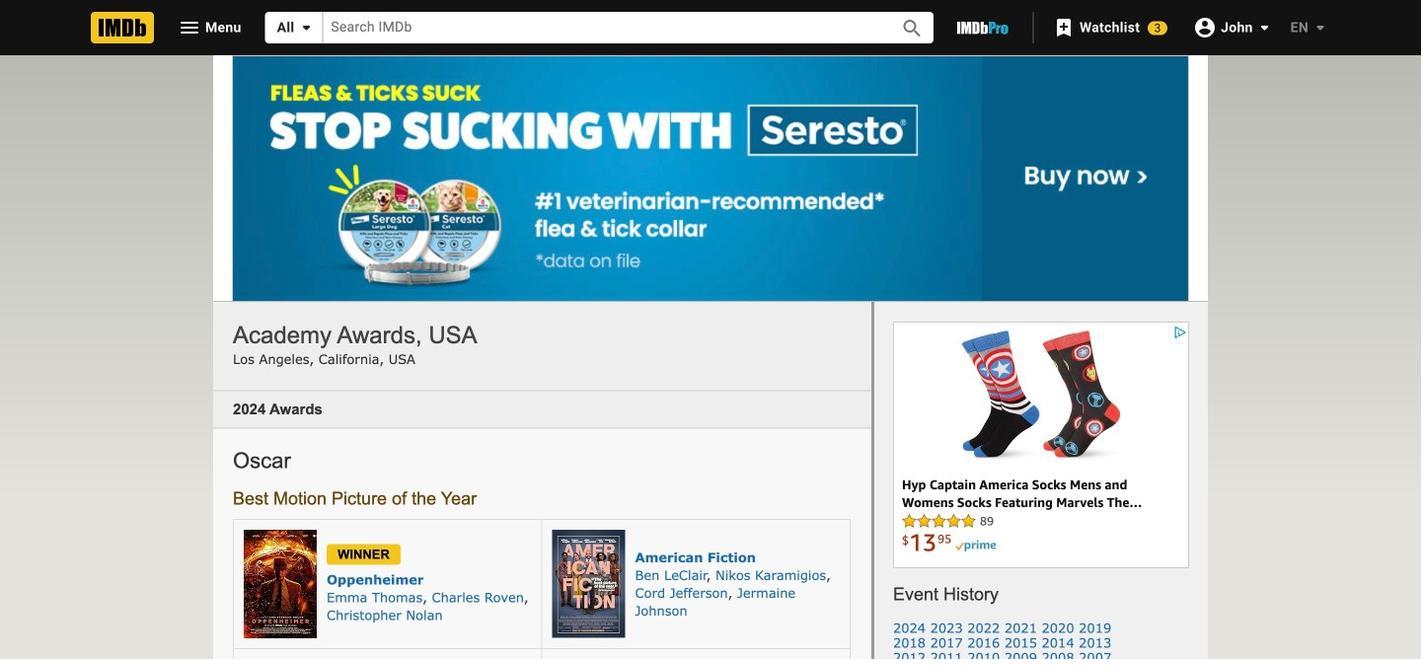 Task type: vqa. For each thing, say whether or not it's contained in the screenshot.
bottom Top
no



Task type: locate. For each thing, give the bounding box(es) containing it.
None field
[[323, 12, 879, 43]]

menu image
[[178, 16, 201, 39]]

oppenheimer image
[[244, 530, 317, 639]]

1 horizontal spatial arrow drop down image
[[1309, 16, 1333, 39]]

0 horizontal spatial arrow drop down image
[[295, 16, 318, 39]]

None search field
[[265, 12, 934, 43]]

home image
[[91, 12, 154, 43]]

account circle image
[[1194, 16, 1218, 39]]

2 arrow drop down image from the left
[[1309, 16, 1333, 39]]

arrow drop down image
[[295, 16, 318, 39], [1309, 16, 1333, 39]]

american fiction image
[[552, 530, 625, 639]]



Task type: describe. For each thing, give the bounding box(es) containing it.
1 arrow drop down image from the left
[[295, 16, 318, 39]]

arrow drop down image
[[1254, 16, 1277, 39]]

watchlist image
[[1052, 16, 1076, 39]]

submit search image
[[901, 17, 925, 40]]

Search IMDb text field
[[323, 12, 879, 43]]



